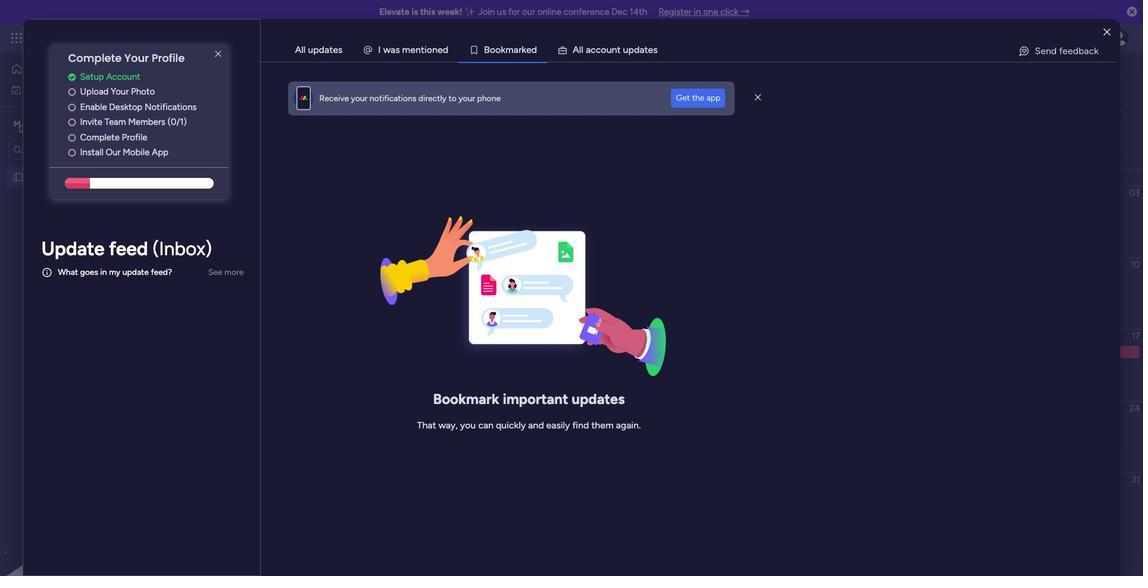Task type: locate. For each thing, give the bounding box(es) containing it.
o
[[427, 44, 432, 55], [490, 44, 496, 55], [496, 44, 501, 55], [601, 44, 607, 55]]

m
[[14, 119, 21, 129]]

your
[[488, 90, 505, 100], [351, 93, 368, 103], [459, 93, 475, 103]]

m left i
[[402, 44, 411, 55]]

my
[[109, 268, 120, 278]]

circle o image down workspace on the top left of the page
[[68, 133, 76, 142]]

u left p
[[607, 44, 612, 55]]

in left one
[[694, 7, 701, 17]]

1 horizontal spatial main
[[199, 111, 217, 122]]

and left keep
[[396, 90, 410, 100]]

2 m from the left
[[506, 44, 514, 55]]

1 horizontal spatial of
[[453, 90, 461, 100]]

3 a from the left
[[586, 44, 591, 55]]

send feedback
[[1035, 45, 1099, 57]]

send
[[1035, 45, 1057, 57]]

option
[[0, 166, 152, 169]]

your inside button
[[488, 90, 505, 100]]

main inside workspace selection element
[[27, 118, 48, 130]]

1 u from the left
[[607, 44, 612, 55]]

1 horizontal spatial d
[[532, 44, 537, 55]]

0 horizontal spatial n
[[416, 44, 421, 55]]

d down 14th
[[634, 44, 640, 55]]

1 l from the left
[[579, 44, 582, 55]]

of right track
[[453, 90, 461, 100]]

n right i
[[432, 44, 438, 55]]

1 horizontal spatial m
[[506, 44, 514, 55]]

all updates
[[295, 44, 343, 55]]

d
[[443, 44, 449, 55], [532, 44, 537, 55], [634, 44, 640, 55]]

2 u from the left
[[623, 44, 629, 55]]

work for monday
[[96, 31, 118, 45]]

circle o image inside upload your photo link
[[68, 88, 76, 97]]

l
[[579, 44, 582, 55], [582, 44, 584, 55]]

1 horizontal spatial your
[[459, 93, 475, 103]]

0 vertical spatial see
[[208, 33, 223, 43]]

updates
[[308, 44, 343, 55], [572, 391, 625, 408]]

2 circle o image from the top
[[68, 118, 76, 127]]

2 a from the left
[[514, 44, 519, 55]]

work inside button
[[40, 84, 58, 94]]

o left p
[[601, 44, 607, 55]]

your for photo
[[111, 87, 129, 97]]

m for a
[[506, 44, 514, 55]]

where
[[463, 90, 486, 100]]

main
[[199, 111, 217, 122], [27, 118, 48, 130]]

see for see more
[[208, 267, 223, 277]]

2 horizontal spatial your
[[488, 90, 505, 100]]

test list box
[[0, 164, 152, 348]]

main for main workspace
[[27, 118, 48, 130]]

n left i
[[416, 44, 421, 55]]

receive your notifications directly to your phone
[[320, 93, 501, 103]]

main left table
[[199, 111, 217, 122]]

2 k from the left
[[522, 44, 527, 55]]

get
[[676, 93, 690, 103]]

of right type
[[248, 90, 256, 100]]

select product image
[[11, 32, 23, 44]]

1 vertical spatial see
[[208, 267, 223, 277]]

1 vertical spatial work
[[40, 84, 58, 94]]

your up setup account 'link'
[[125, 51, 149, 66]]

0 horizontal spatial d
[[443, 44, 449, 55]]

invite
[[80, 117, 102, 128]]

circle o image
[[68, 88, 76, 97], [68, 118, 76, 127], [68, 148, 76, 157]]

1 vertical spatial in
[[100, 268, 107, 278]]

workspace selection element
[[11, 117, 99, 133]]

see inside see more button
[[208, 267, 223, 277]]

o left r
[[490, 44, 496, 55]]

1 horizontal spatial k
[[522, 44, 527, 55]]

work
[[96, 31, 118, 45], [40, 84, 58, 94]]

circle o image left install
[[68, 148, 76, 157]]

0 vertical spatial complete
[[68, 51, 122, 66]]

0 vertical spatial test
[[181, 61, 220, 88]]

bookmark
[[433, 391, 500, 408]]

t
[[421, 44, 425, 55], [617, 44, 621, 55], [645, 44, 648, 55]]

circle o image inside enable desktop notifications "link"
[[68, 103, 76, 112]]

main table
[[199, 111, 239, 122]]

circle o image left invite
[[68, 118, 76, 127]]

complete profile
[[80, 132, 147, 143]]

t right w
[[421, 44, 425, 55]]

1 vertical spatial complete
[[80, 132, 120, 143]]

of
[[248, 90, 256, 100], [453, 90, 461, 100]]

your down "account"
[[111, 87, 129, 97]]

2 horizontal spatial t
[[645, 44, 648, 55]]

s right p
[[654, 44, 658, 55]]

my work
[[26, 84, 58, 94]]

1 vertical spatial circle o image
[[68, 133, 76, 142]]

1 vertical spatial circle o image
[[68, 118, 76, 127]]

s right w
[[396, 44, 400, 55]]

project.
[[258, 90, 287, 100]]

1 vertical spatial your
[[111, 87, 129, 97]]

0 horizontal spatial in
[[100, 268, 107, 278]]

t left p
[[617, 44, 621, 55]]

invite team members (0/1) link
[[68, 116, 229, 129]]

1 vertical spatial test
[[28, 172, 44, 182]]

dec
[[612, 7, 628, 17]]

is
[[412, 7, 418, 17]]

3 n from the left
[[612, 44, 617, 55]]

1 horizontal spatial in
[[694, 7, 701, 17]]

profile down invite team members (0/1)
[[122, 132, 147, 143]]

n left p
[[612, 44, 617, 55]]

see more
[[208, 267, 244, 277]]

0 horizontal spatial work
[[40, 84, 58, 94]]

d for a l l a c c o u n t u p d a t e s
[[634, 44, 640, 55]]

1 horizontal spatial s
[[654, 44, 658, 55]]

3 circle o image from the top
[[68, 148, 76, 157]]

1 t from the left
[[421, 44, 425, 55]]

circle o image inside install our mobile app link
[[68, 148, 76, 157]]

feed?
[[151, 268, 172, 278]]

elevate is this week! ✨ join us for our online conference dec 14th
[[379, 7, 648, 17]]

0 horizontal spatial k
[[501, 44, 506, 55]]

management
[[120, 31, 185, 45]]

show board description image
[[228, 69, 242, 81]]

team
[[105, 117, 126, 128]]

see for see plans
[[208, 33, 223, 43]]

for
[[509, 7, 520, 17]]

0 vertical spatial your
[[125, 51, 149, 66]]

u down dec at top
[[623, 44, 629, 55]]

check circle image
[[68, 73, 76, 81]]

o right b
[[496, 44, 501, 55]]

work right "my"
[[40, 84, 58, 94]]

2 o from the left
[[490, 44, 496, 55]]

1 vertical spatial and
[[528, 420, 544, 431]]

1 see from the top
[[208, 33, 223, 43]]

w
[[383, 44, 391, 55]]

3 d from the left
[[634, 44, 640, 55]]

receive
[[320, 93, 349, 103]]

e right p
[[648, 44, 654, 55]]

4 e from the left
[[648, 44, 654, 55]]

0 vertical spatial work
[[96, 31, 118, 45]]

desktop
[[109, 102, 143, 112]]

profile
[[152, 51, 185, 66], [122, 132, 147, 143]]

main right workspace icon at the top left of page
[[27, 118, 48, 130]]

upload your photo
[[80, 87, 155, 97]]

0 horizontal spatial of
[[248, 90, 256, 100]]

all updates link
[[286, 39, 352, 61]]

0 horizontal spatial s
[[396, 44, 400, 55]]

see inside 'see plans' button
[[208, 33, 223, 43]]

register in one click → link
[[659, 7, 750, 17]]

work up complete your profile at the left
[[96, 31, 118, 45]]

circle o image for upload
[[68, 88, 76, 97]]

a right a at the right of page
[[586, 44, 591, 55]]

a right 'i' in the left top of the page
[[391, 44, 396, 55]]

circle o image up workspace on the top left of the page
[[68, 103, 76, 112]]

lottie animation element
[[0, 456, 152, 577]]

type
[[229, 90, 246, 100]]

1 circle o image from the top
[[68, 103, 76, 112]]

2 see from the top
[[208, 267, 223, 277]]

circle o image down check circle "icon"
[[68, 88, 76, 97]]

→
[[741, 7, 750, 17]]

monday
[[53, 31, 94, 45]]

complete your profile
[[68, 51, 185, 66]]

1 d from the left
[[443, 44, 449, 55]]

0 horizontal spatial u
[[607, 44, 612, 55]]

any
[[214, 90, 227, 100]]

send feedback button
[[1014, 42, 1104, 61]]

enable
[[80, 102, 107, 112]]

upload
[[80, 87, 109, 97]]

Search in workspace field
[[25, 143, 99, 157]]

0 horizontal spatial m
[[402, 44, 411, 55]]

apps image
[[1013, 32, 1025, 44]]

upload your photo link
[[68, 85, 229, 99]]

1 horizontal spatial u
[[623, 44, 629, 55]]

updates up them
[[572, 391, 625, 408]]

add to favorites image
[[248, 69, 260, 81]]

2 e from the left
[[438, 44, 443, 55]]

l right a at the right of page
[[582, 44, 584, 55]]

0 horizontal spatial and
[[396, 90, 410, 100]]

timelines
[[361, 90, 394, 100]]

main for main table
[[199, 111, 217, 122]]

2 of from the left
[[453, 90, 461, 100]]

0 horizontal spatial main
[[27, 118, 48, 130]]

m left r
[[506, 44, 514, 55]]

1 k from the left
[[501, 44, 506, 55]]

e right i
[[438, 44, 443, 55]]

2 l from the left
[[582, 44, 584, 55]]

elevate
[[379, 7, 410, 17]]

see up dapulse x slim image
[[208, 33, 223, 43]]

circle o image for invite
[[68, 118, 76, 127]]

2 horizontal spatial n
[[612, 44, 617, 55]]

new project
[[185, 144, 232, 154]]

project
[[507, 90, 534, 100]]

my work button
[[7, 80, 128, 99]]

main inside button
[[199, 111, 217, 122]]

0 vertical spatial profile
[[152, 51, 185, 66]]

and left easily
[[528, 420, 544, 431]]

your right where
[[488, 90, 505, 100]]

a right b
[[514, 44, 519, 55]]

home
[[27, 64, 50, 74]]

2 s from the left
[[654, 44, 658, 55]]

1 horizontal spatial t
[[617, 44, 621, 55]]

your inside upload your photo link
[[111, 87, 129, 97]]

your up "calendar"
[[351, 93, 368, 103]]

a right p
[[640, 44, 645, 55]]

join
[[478, 7, 495, 17]]

0 vertical spatial circle o image
[[68, 88, 76, 97]]

1 horizontal spatial test
[[181, 61, 220, 88]]

new
[[185, 144, 203, 154]]

in left my
[[100, 268, 107, 278]]

tab list
[[285, 38, 1116, 62]]

d for i w a s m e n t i o n e d
[[443, 44, 449, 55]]

Test field
[[178, 61, 223, 88]]

2 circle o image from the top
[[68, 133, 76, 142]]

b o o k m a r k e d
[[484, 44, 537, 55]]

a
[[573, 44, 579, 55]]

bookmark important updates
[[433, 391, 625, 408]]

online
[[538, 7, 562, 17]]

see left "more"
[[208, 267, 223, 277]]

circle o image inside invite team members (0/1) link
[[68, 118, 76, 127]]

2 horizontal spatial d
[[634, 44, 640, 55]]

✨
[[465, 7, 476, 17]]

t right p
[[645, 44, 648, 55]]

profile down the 'management'
[[152, 51, 185, 66]]

e right r
[[527, 44, 532, 55]]

1 circle o image from the top
[[68, 88, 76, 97]]

test up manage
[[181, 61, 220, 88]]

updates right the all
[[308, 44, 343, 55]]

click
[[721, 7, 739, 17]]

i
[[378, 44, 381, 55]]

complete up install
[[80, 132, 120, 143]]

update
[[122, 268, 149, 278]]

complete up setup
[[68, 51, 122, 66]]

0 vertical spatial and
[[396, 90, 410, 100]]

1 horizontal spatial and
[[528, 420, 544, 431]]

new project button
[[180, 139, 236, 158]]

our
[[522, 7, 536, 17]]

1 horizontal spatial work
[[96, 31, 118, 45]]

your right 'to'
[[459, 93, 475, 103]]

2 n from the left
[[432, 44, 438, 55]]

app
[[152, 147, 169, 158]]

i
[[425, 44, 427, 55]]

1 horizontal spatial n
[[432, 44, 438, 55]]

n
[[416, 44, 421, 55], [432, 44, 438, 55], [612, 44, 617, 55]]

e left i
[[411, 44, 416, 55]]

d right i
[[443, 44, 449, 55]]

0 horizontal spatial t
[[421, 44, 425, 55]]

m
[[402, 44, 411, 55], [506, 44, 514, 55]]

1 m from the left
[[402, 44, 411, 55]]

dapulse x slim image
[[211, 47, 225, 61]]

l down conference
[[579, 44, 582, 55]]

14th
[[630, 7, 648, 17]]

0 vertical spatial circle o image
[[68, 103, 76, 112]]

owners,
[[316, 90, 345, 100]]

0 horizontal spatial test
[[28, 172, 44, 182]]

3 t from the left
[[645, 44, 648, 55]]

circle o image inside complete profile link
[[68, 133, 76, 142]]

d right r
[[532, 44, 537, 55]]

test inside "test" 'list box'
[[28, 172, 44, 182]]

1 vertical spatial profile
[[122, 132, 147, 143]]

o down this
[[427, 44, 432, 55]]

complete inside complete profile link
[[80, 132, 120, 143]]

test right public board image
[[28, 172, 44, 182]]

public board image
[[13, 171, 24, 183]]

2 vertical spatial circle o image
[[68, 148, 76, 157]]

1 vertical spatial updates
[[572, 391, 625, 408]]

0 vertical spatial updates
[[308, 44, 343, 55]]

setup account
[[80, 71, 140, 82]]

plans
[[225, 33, 244, 43]]

circle o image
[[68, 103, 76, 112], [68, 133, 76, 142]]



Task type: describe. For each thing, give the bounding box(es) containing it.
that way, you can quickly and easily find them again.
[[417, 420, 641, 431]]

complete for complete your profile
[[68, 51, 122, 66]]

get the app
[[676, 93, 721, 103]]

monday work management
[[53, 31, 185, 45]]

home button
[[7, 60, 128, 79]]

1 a from the left
[[391, 44, 396, 55]]

1 e from the left
[[411, 44, 416, 55]]

circle o image for install
[[68, 148, 76, 157]]

chart button
[[287, 107, 326, 126]]

3 e from the left
[[527, 44, 532, 55]]

register in one click →
[[659, 7, 750, 17]]

james peterson image
[[1110, 29, 1129, 48]]

dapulse x slim image
[[755, 92, 761, 103]]

what
[[58, 268, 78, 278]]

see plans button
[[192, 29, 250, 47]]

4 o from the left
[[601, 44, 607, 55]]

1 c from the left
[[591, 44, 596, 55]]

mobile
[[123, 147, 150, 158]]

my
[[26, 84, 38, 94]]

track
[[432, 90, 451, 100]]

that
[[417, 420, 436, 431]]

b
[[484, 44, 490, 55]]

add view image
[[429, 112, 434, 121]]

to
[[449, 93, 457, 103]]

a l l a c c o u n t u p d a t e s
[[573, 44, 658, 55]]

calendar button
[[326, 107, 377, 126]]

week!
[[438, 7, 463, 17]]

install our mobile app
[[80, 147, 169, 158]]

main table button
[[180, 107, 247, 126]]

get the app button
[[672, 89, 726, 108]]

1 horizontal spatial profile
[[152, 51, 185, 66]]

1 n from the left
[[416, 44, 421, 55]]

account
[[106, 71, 140, 82]]

manage
[[182, 90, 212, 100]]

setup
[[80, 71, 104, 82]]

your for profile
[[125, 51, 149, 66]]

1 of from the left
[[248, 90, 256, 100]]

calendar
[[335, 111, 368, 122]]

all
[[295, 44, 306, 55]]

collapse board header image
[[1113, 112, 1123, 122]]

notifications
[[145, 102, 197, 112]]

lottie animation image
[[0, 456, 152, 577]]

setup account link
[[68, 70, 229, 84]]

2 c from the left
[[596, 44, 601, 55]]

4 a from the left
[[640, 44, 645, 55]]

2 t from the left
[[617, 44, 621, 55]]

phone
[[477, 93, 501, 103]]

complete for complete profile
[[80, 132, 120, 143]]

stands.
[[536, 90, 563, 100]]

manage any type of project. assign owners, set timelines and keep track of where your project stands.
[[182, 90, 563, 100]]

kanban button
[[377, 107, 422, 126]]

circle o image for enable
[[68, 103, 76, 112]]

3 o from the left
[[496, 44, 501, 55]]

goes
[[80, 268, 98, 278]]

the
[[692, 93, 705, 103]]

set
[[347, 90, 359, 100]]

one
[[704, 7, 719, 17]]

complete profile link
[[68, 131, 229, 144]]

1 s from the left
[[396, 44, 400, 55]]

2 d from the left
[[532, 44, 537, 55]]

work for my
[[40, 84, 58, 94]]

(0/1)
[[168, 117, 187, 128]]

you
[[460, 420, 476, 431]]

m for e
[[402, 44, 411, 55]]

our
[[106, 147, 121, 158]]

find
[[573, 420, 589, 431]]

close image
[[1104, 28, 1111, 37]]

keep
[[412, 90, 430, 100]]

0 horizontal spatial your
[[351, 93, 368, 103]]

enable desktop notifications
[[80, 102, 197, 112]]

conference
[[564, 7, 610, 17]]

register
[[659, 7, 692, 17]]

notifications
[[370, 93, 417, 103]]

0 horizontal spatial updates
[[308, 44, 343, 55]]

update feed (inbox)
[[41, 238, 212, 260]]

photo
[[131, 87, 155, 97]]

way,
[[439, 420, 458, 431]]

0 horizontal spatial profile
[[122, 132, 147, 143]]

0 vertical spatial in
[[694, 7, 701, 17]]

table
[[219, 111, 239, 122]]

more
[[225, 267, 244, 277]]

invite team members (0/1)
[[80, 117, 187, 128]]

main workspace
[[27, 118, 98, 130]]

see plans
[[208, 33, 244, 43]]

feedback
[[1060, 45, 1099, 57]]

tab list containing all updates
[[285, 38, 1116, 62]]

us
[[497, 7, 506, 17]]

p
[[629, 44, 634, 55]]

1 horizontal spatial updates
[[572, 391, 625, 408]]

manage any type of project. assign owners, set timelines and keep track of where your project stands. button
[[180, 88, 581, 102]]

project
[[205, 144, 232, 154]]

assign
[[289, 90, 314, 100]]

and inside button
[[396, 90, 410, 100]]

workspace image
[[11, 118, 23, 131]]

directly
[[419, 93, 447, 103]]

install our mobile app link
[[68, 146, 229, 160]]

circle o image for complete
[[68, 133, 76, 142]]

1 o from the left
[[427, 44, 432, 55]]

update
[[41, 238, 105, 260]]

important
[[503, 391, 569, 408]]

what goes in my update feed?
[[58, 268, 172, 278]]

gantt
[[256, 111, 278, 122]]

workspace
[[51, 118, 98, 130]]



Task type: vqa. For each thing, say whether or not it's contained in the screenshot.
later at bottom left
no



